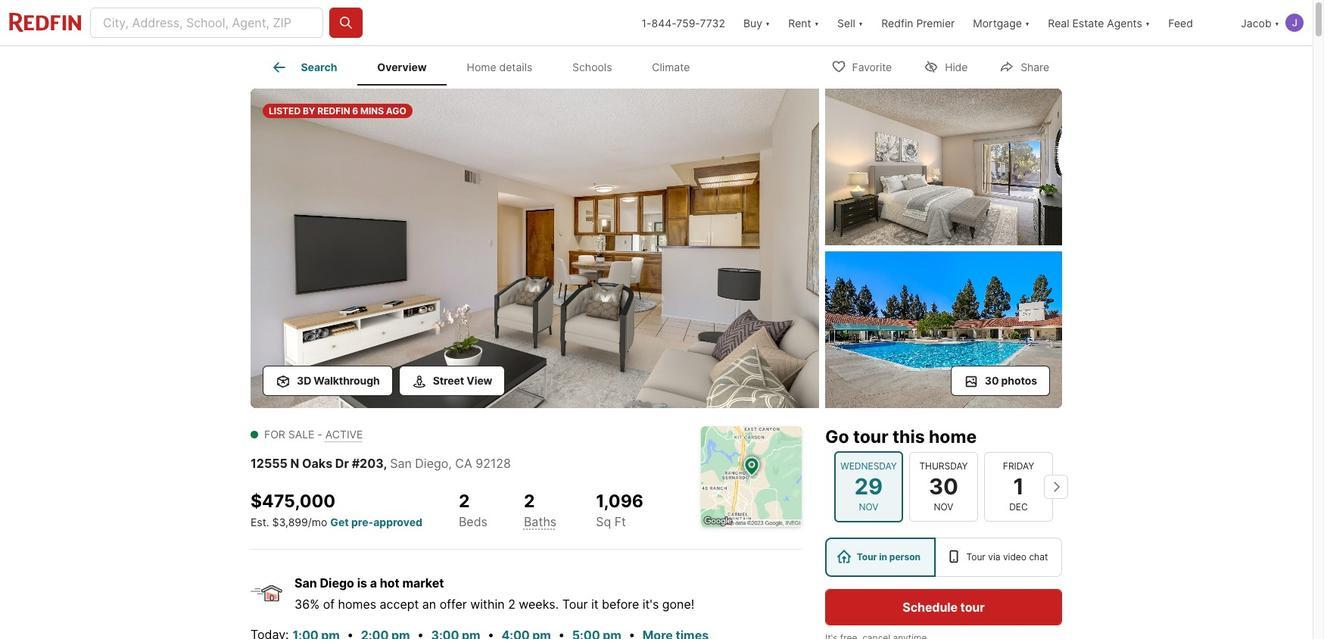 Task type: vqa. For each thing, say whether or not it's contained in the screenshot.
"▾" inside Real Estate Agents ▾ link
yes



Task type: locate. For each thing, give the bounding box(es) containing it.
sell ▾ button
[[838, 0, 864, 45]]

ft
[[615, 514, 626, 529]]

2 for 2 baths
[[524, 491, 535, 512]]

tour for tour via video chat
[[967, 551, 986, 563]]

1 horizontal spatial 2
[[508, 597, 516, 612]]

tour
[[854, 426, 889, 448], [961, 600, 985, 615]]

home
[[929, 426, 977, 448]]

▾ right buy at the right top of page
[[766, 16, 771, 29]]

0 vertical spatial tour
[[854, 426, 889, 448]]

3d walkthrough button
[[263, 366, 393, 396]]

redfin
[[318, 105, 350, 117]]

▾ left user photo at the top right
[[1275, 16, 1280, 29]]

tour left in at the bottom of the page
[[857, 551, 877, 563]]

real estate agents ▾
[[1048, 16, 1151, 29]]

before
[[602, 597, 639, 612]]

1 nov from the left
[[859, 501, 879, 513]]

0 horizontal spatial nov
[[859, 501, 879, 513]]

1
[[1014, 473, 1024, 500]]

overview tab
[[357, 49, 447, 86]]

0 horizontal spatial 2
[[459, 491, 470, 512]]

12555 n oaks dr #203, san diego, ca 92128 image
[[251, 89, 819, 408], [826, 89, 1063, 245], [826, 251, 1063, 408]]

approved
[[374, 516, 423, 528]]

0 vertical spatial diego
[[415, 456, 449, 471]]

nov for 30
[[934, 501, 954, 513]]

listed by redfin 6 mins ago
[[269, 105, 407, 117]]

0 horizontal spatial tour
[[854, 426, 889, 448]]

1 vertical spatial san
[[295, 575, 317, 591]]

sq
[[596, 514, 611, 529]]

go
[[826, 426, 849, 448]]

$3,899
[[272, 516, 308, 528]]

estate
[[1073, 16, 1104, 29]]

tour inside san diego is a hot market 36% of homes accept an offer within 2 weeks. tour it before it's gone!
[[562, 597, 588, 612]]

1 vertical spatial 30
[[929, 473, 959, 500]]

▾ right mortgage
[[1025, 16, 1030, 29]]

mortgage ▾ button
[[973, 0, 1030, 45]]

accept
[[380, 597, 419, 612]]

hot
[[380, 575, 400, 591]]

n
[[290, 456, 299, 471]]

2 inside "2 beds"
[[459, 491, 470, 512]]

list box containing tour in person
[[826, 538, 1063, 577]]

1 ▾ from the left
[[766, 16, 771, 29]]

photos
[[1002, 374, 1038, 387]]

1,096 sq ft
[[596, 491, 644, 529]]

759-
[[677, 16, 700, 29]]

tour
[[857, 551, 877, 563], [967, 551, 986, 563], [562, 597, 588, 612]]

rent ▾ button
[[780, 0, 829, 45]]

diego
[[415, 456, 449, 471], [320, 575, 354, 591]]

walkthrough
[[314, 374, 380, 387]]

thursday 30 nov
[[920, 460, 968, 513]]

nov down "29"
[[859, 501, 879, 513]]

submit search image
[[339, 15, 354, 30]]

tour inside option
[[857, 551, 877, 563]]

overview
[[377, 61, 427, 74]]

6 ▾ from the left
[[1275, 16, 1280, 29]]

get
[[330, 516, 349, 528]]

san
[[390, 456, 412, 471], [295, 575, 317, 591]]

nov inside the wednesday 29 nov
[[859, 501, 879, 513]]

1 vertical spatial diego
[[320, 575, 354, 591]]

nov down 'thursday'
[[934, 501, 954, 513]]

tab list
[[251, 46, 722, 86]]

real estate agents ▾ link
[[1048, 0, 1151, 45]]

san up 36%
[[295, 575, 317, 591]]

climate
[[652, 61, 690, 74]]

1 vertical spatial tour
[[961, 600, 985, 615]]

diego up of
[[320, 575, 354, 591]]

diego left ca
[[415, 456, 449, 471]]

tour inside button
[[961, 600, 985, 615]]

tour for tour in person
[[857, 551, 877, 563]]

1 horizontal spatial san
[[390, 456, 412, 471]]

tour left 'it'
[[562, 597, 588, 612]]

tour in person
[[857, 551, 921, 563]]

1 horizontal spatial ,
[[449, 456, 452, 471]]

▾ right rent
[[815, 16, 820, 29]]

sale
[[288, 428, 315, 441]]

$475,000
[[251, 491, 336, 512]]

redfin
[[882, 16, 914, 29]]

1 , from the left
[[384, 456, 387, 471]]

redfin premier
[[882, 16, 955, 29]]

tour in person option
[[826, 538, 936, 577]]

mortgage ▾ button
[[964, 0, 1039, 45]]

2 up baths
[[524, 491, 535, 512]]

2 for 2 beds
[[459, 491, 470, 512]]

1 horizontal spatial tour
[[961, 600, 985, 615]]

dr
[[335, 456, 349, 471]]

4 ▾ from the left
[[1025, 16, 1030, 29]]

via
[[989, 551, 1001, 563]]

0 vertical spatial 30
[[985, 374, 999, 387]]

nov for 29
[[859, 501, 879, 513]]

2 baths
[[524, 491, 557, 529]]

weeks.
[[519, 597, 559, 612]]

2 right within
[[508, 597, 516, 612]]

▾ for buy ▾
[[766, 16, 771, 29]]

tour up wednesday
[[854, 426, 889, 448]]

list box
[[826, 538, 1063, 577]]

2 horizontal spatial tour
[[967, 551, 986, 563]]

tour inside 'option'
[[967, 551, 986, 563]]

nov
[[859, 501, 879, 513], [934, 501, 954, 513]]

0 horizontal spatial 30
[[929, 473, 959, 500]]

92128
[[476, 456, 511, 471]]

30 photos button
[[951, 366, 1050, 396]]

real estate agents ▾ button
[[1039, 0, 1160, 45]]

tour for schedule
[[961, 600, 985, 615]]

30
[[985, 374, 999, 387], [929, 473, 959, 500]]

2 inside 2 baths
[[524, 491, 535, 512]]

1 horizontal spatial tour
[[857, 551, 877, 563]]

jacob
[[1242, 16, 1272, 29]]

1-844-759-7732 link
[[642, 16, 725, 29]]

1 horizontal spatial 30
[[985, 374, 999, 387]]

of
[[323, 597, 335, 612]]

schedule tour
[[903, 600, 985, 615]]

active
[[325, 428, 363, 441]]

tour left via
[[967, 551, 986, 563]]

0 horizontal spatial diego
[[320, 575, 354, 591]]

▾ for rent ▾
[[815, 16, 820, 29]]

san right the #203
[[390, 456, 412, 471]]

2 horizontal spatial 2
[[524, 491, 535, 512]]

within
[[470, 597, 505, 612]]

30 down 'thursday'
[[929, 473, 959, 500]]

▾ right sell
[[859, 16, 864, 29]]

get pre-approved link
[[330, 516, 423, 528]]

nov inside thursday 30 nov
[[934, 501, 954, 513]]

for sale - active
[[264, 428, 363, 441]]

12555
[[251, 456, 288, 471]]

san diego is a hot market 36% of homes accept an offer within 2 weeks. tour it before it's gone!
[[295, 575, 695, 612]]

▾ right agents
[[1146, 16, 1151, 29]]

2
[[459, 491, 470, 512], [524, 491, 535, 512], [508, 597, 516, 612]]

6
[[352, 105, 358, 117]]

tour right schedule
[[961, 600, 985, 615]]

gone!
[[663, 597, 695, 612]]

2 beds
[[459, 491, 488, 529]]

None button
[[835, 451, 904, 523], [910, 452, 979, 522], [985, 452, 1053, 522], [835, 451, 904, 523], [910, 452, 979, 522], [985, 452, 1053, 522]]

1,096
[[596, 491, 644, 512]]

3 ▾ from the left
[[859, 16, 864, 29]]

2 nov from the left
[[934, 501, 954, 513]]

0 horizontal spatial ,
[[384, 456, 387, 471]]

mins
[[360, 105, 384, 117]]

0 horizontal spatial tour
[[562, 597, 588, 612]]

30 inside thursday 30 nov
[[929, 473, 959, 500]]

, right dr
[[384, 456, 387, 471]]

0 horizontal spatial san
[[295, 575, 317, 591]]

2 , from the left
[[449, 456, 452, 471]]

sell ▾ button
[[829, 0, 873, 45]]

baths link
[[524, 514, 557, 529]]

1 horizontal spatial nov
[[934, 501, 954, 513]]

30 photos
[[985, 374, 1038, 387]]

2 ▾ from the left
[[815, 16, 820, 29]]

tour via video chat option
[[936, 538, 1063, 577]]

30 left photos
[[985, 374, 999, 387]]

2 up the beds at the left bottom of the page
[[459, 491, 470, 512]]

1-844-759-7732
[[642, 16, 725, 29]]

, left ca
[[449, 456, 452, 471]]

$475,000 est. $3,899 /mo get pre-approved
[[251, 491, 423, 528]]



Task type: describe. For each thing, give the bounding box(es) containing it.
hide
[[945, 60, 968, 73]]

tour for go
[[854, 426, 889, 448]]

by
[[303, 105, 315, 117]]

next image
[[1044, 475, 1069, 499]]

this
[[893, 426, 925, 448]]

0 vertical spatial san
[[390, 456, 412, 471]]

2 inside san diego is a hot market 36% of homes accept an offer within 2 weeks. tour it before it's gone!
[[508, 597, 516, 612]]

est.
[[251, 516, 269, 528]]

it's
[[643, 597, 659, 612]]

home details
[[467, 61, 533, 74]]

schedule
[[903, 600, 958, 615]]

oaks
[[302, 456, 333, 471]]

mortgage
[[973, 16, 1022, 29]]

for
[[264, 428, 285, 441]]

feed button
[[1160, 0, 1232, 45]]

▾ for jacob ▾
[[1275, 16, 1280, 29]]

home details tab
[[447, 49, 553, 86]]

details
[[499, 61, 533, 74]]

City, Address, School, Agent, ZIP search field
[[90, 8, 323, 38]]

go tour this home
[[826, 426, 977, 448]]

844-
[[652, 16, 677, 29]]

beds
[[459, 514, 488, 529]]

street
[[433, 374, 464, 387]]

diego inside san diego is a hot market 36% of homes accept an offer within 2 weeks. tour it before it's gone!
[[320, 575, 354, 591]]

home
[[467, 61, 497, 74]]

wednesday
[[841, 460, 897, 472]]

buy
[[744, 16, 763, 29]]

active link
[[325, 428, 363, 441]]

friday 1 dec
[[1003, 460, 1035, 513]]

1-
[[642, 16, 652, 29]]

it
[[591, 597, 599, 612]]

an
[[422, 597, 436, 612]]

tour via video chat
[[967, 551, 1048, 563]]

▾ for mortgage ▾
[[1025, 16, 1030, 29]]

feed
[[1169, 16, 1194, 29]]

mortgage ▾
[[973, 16, 1030, 29]]

person
[[890, 551, 921, 563]]

schools tab
[[553, 49, 632, 86]]

market
[[402, 575, 444, 591]]

1 horizontal spatial diego
[[415, 456, 449, 471]]

favorite button
[[818, 50, 905, 81]]

thursday
[[920, 460, 968, 472]]

rent ▾ button
[[789, 0, 820, 45]]

7732
[[700, 16, 725, 29]]

3d walkthrough
[[297, 374, 380, 387]]

climate tab
[[632, 49, 710, 86]]

share
[[1021, 60, 1050, 73]]

tab list containing search
[[251, 46, 722, 86]]

3d
[[297, 374, 311, 387]]

ca
[[455, 456, 472, 471]]

jacob ▾
[[1242, 16, 1280, 29]]

is
[[357, 575, 367, 591]]

5 ▾ from the left
[[1146, 16, 1151, 29]]

premier
[[917, 16, 955, 29]]

homes
[[338, 597, 376, 612]]

search
[[301, 61, 337, 74]]

in
[[880, 551, 888, 563]]

/mo
[[308, 516, 327, 528]]

listed
[[269, 105, 301, 117]]

map entry image
[[701, 426, 802, 527]]

buy ▾ button
[[735, 0, 780, 45]]

listed by redfin 6 mins ago link
[[251, 89, 819, 411]]

rent ▾
[[789, 16, 820, 29]]

dec
[[1010, 501, 1028, 513]]

san inside san diego is a hot market 36% of homes accept an offer within 2 weeks. tour it before it's gone!
[[295, 575, 317, 591]]

baths
[[524, 514, 557, 529]]

wednesday 29 nov
[[841, 460, 897, 513]]

36%
[[295, 597, 320, 612]]

a
[[370, 575, 377, 591]]

buy ▾
[[744, 16, 771, 29]]

agents
[[1107, 16, 1143, 29]]

schedule tour button
[[826, 589, 1063, 626]]

30 inside button
[[985, 374, 999, 387]]

▾ for sell ▾
[[859, 16, 864, 29]]

pre-
[[351, 516, 374, 528]]

share button
[[987, 50, 1063, 81]]

street view button
[[399, 366, 505, 396]]

#203
[[352, 456, 384, 471]]

sell ▾
[[838, 16, 864, 29]]

user photo image
[[1286, 14, 1304, 32]]

29
[[855, 473, 883, 500]]

real
[[1048, 16, 1070, 29]]

search link
[[271, 58, 337, 76]]



